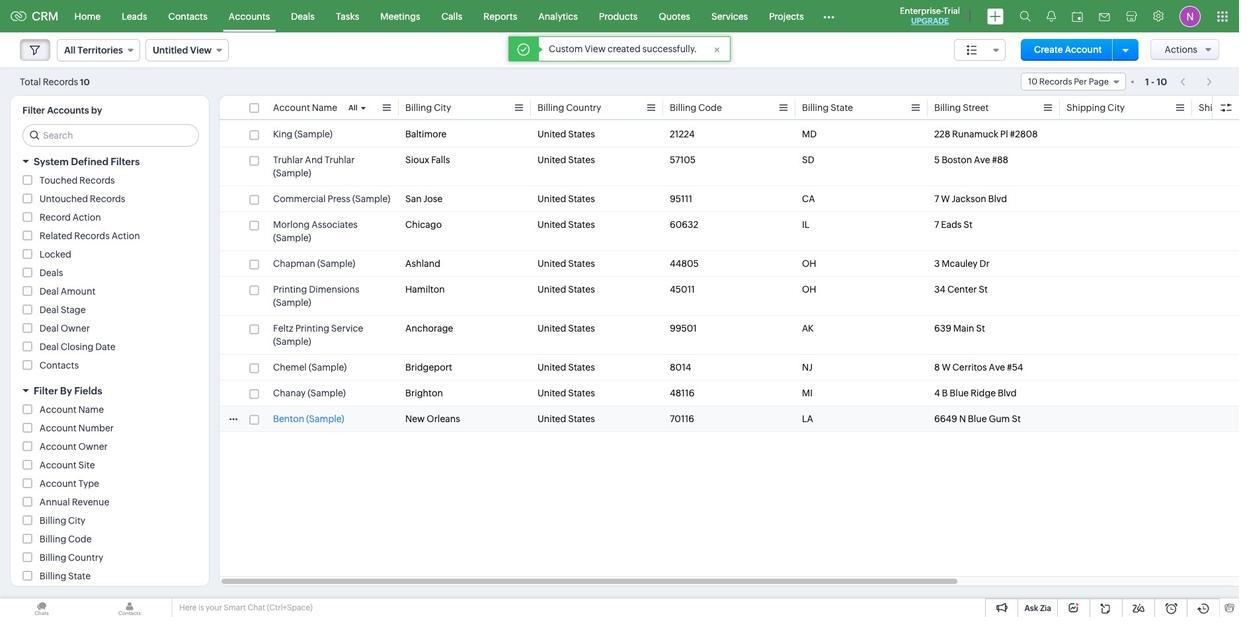 Task type: describe. For each thing, give the bounding box(es) containing it.
successfully.
[[642, 44, 697, 54]]

truhlar and truhlar (sample)
[[273, 155, 355, 179]]

deals link
[[281, 0, 325, 32]]

all for all territories
[[64, 45, 76, 56]]

(sample) right press
[[352, 194, 390, 204]]

profile element
[[1172, 0, 1209, 32]]

united for anchorage
[[538, 323, 566, 334]]

0 vertical spatial state
[[831, 102, 853, 113]]

press
[[328, 194, 350, 204]]

printing inside feltz printing service (sample)
[[295, 323, 329, 334]]

account owner
[[40, 442, 108, 452]]

(sample) up chanay (sample) link
[[309, 362, 347, 373]]

eads
[[941, 220, 962, 230]]

meetings
[[380, 11, 420, 21]]

deal closing date
[[40, 342, 115, 352]]

feltz printing service (sample) link
[[273, 322, 392, 348]]

10 Records Per Page field
[[1021, 73, 1126, 91]]

4
[[934, 388, 940, 399]]

(sample) up dimensions
[[317, 259, 355, 269]]

united states for 57105
[[538, 155, 595, 165]]

0 horizontal spatial city
[[68, 516, 85, 526]]

shipping for shipping 
[[1199, 102, 1238, 113]]

anchorage
[[405, 323, 453, 334]]

records for touched
[[79, 175, 115, 186]]

chemel
[[273, 362, 307, 373]]

228
[[934, 129, 950, 140]]

st for 34 center st
[[979, 284, 988, 295]]

record action
[[40, 212, 101, 223]]

shipping for shipping city
[[1066, 102, 1106, 113]]

created
[[608, 44, 641, 54]]

filter for filter by fields
[[34, 385, 58, 397]]

closing
[[61, 342, 94, 352]]

chanay (sample) link
[[273, 387, 346, 400]]

calls link
[[431, 0, 473, 32]]

untouched
[[40, 194, 88, 204]]

cerritos
[[952, 362, 987, 373]]

8014
[[670, 362, 691, 373]]

st for 7 eads st
[[964, 220, 973, 230]]

states for 70116
[[568, 414, 595, 424]]

7 eads st
[[934, 220, 973, 230]]

0 vertical spatial billing code
[[670, 102, 722, 113]]

united states for 70116
[[538, 414, 595, 424]]

639 main st
[[934, 323, 985, 334]]

states for 44805
[[568, 259, 595, 269]]

states for 57105
[[568, 155, 595, 165]]

morlong
[[273, 220, 310, 230]]

revenue
[[72, 497, 109, 508]]

1
[[1145, 76, 1149, 87]]

printing inside printing dimensions (sample)
[[273, 284, 307, 295]]

nj
[[802, 362, 813, 373]]

account number
[[40, 423, 114, 434]]

chicago
[[405, 220, 442, 230]]

st for 639 main st
[[976, 323, 985, 334]]

5 boston ave #88
[[934, 155, 1008, 165]]

8
[[934, 362, 940, 373]]

0 vertical spatial blvd
[[988, 194, 1007, 204]]

number
[[78, 423, 114, 434]]

0 horizontal spatial action
[[72, 212, 101, 223]]

0 vertical spatial ave
[[974, 155, 990, 165]]

touched
[[40, 175, 78, 186]]

amount
[[61, 286, 95, 297]]

oh for 44805
[[802, 259, 816, 269]]

create account button
[[1021, 39, 1115, 61]]

dr
[[980, 259, 990, 269]]

0 horizontal spatial country
[[68, 553, 103, 563]]

mails element
[[1091, 1, 1118, 31]]

printing dimensions (sample) link
[[273, 283, 392, 309]]

total records 10
[[20, 76, 90, 87]]

(sample) inside truhlar and truhlar (sample)
[[273, 168, 311, 179]]

states for 21224
[[568, 129, 595, 140]]

1 vertical spatial billing code
[[40, 534, 92, 545]]

1 - 10
[[1145, 76, 1167, 87]]

create account
[[1034, 44, 1102, 55]]

site
[[78, 460, 95, 471]]

1 horizontal spatial action
[[112, 231, 140, 241]]

united states for 99501
[[538, 323, 595, 334]]

morlong associates (sample)
[[273, 220, 358, 243]]

10 records per page
[[1028, 77, 1109, 87]]

1 horizontal spatial country
[[566, 102, 601, 113]]

states for 95111
[[568, 194, 595, 204]]

all for all
[[348, 104, 357, 112]]

your
[[206, 604, 222, 613]]

deal for deal owner
[[40, 323, 59, 334]]

10 for 1 - 10
[[1157, 76, 1167, 87]]

b
[[942, 388, 948, 399]]

chapman (sample)
[[273, 259, 355, 269]]

21224
[[670, 129, 695, 140]]

owner for account owner
[[78, 442, 108, 452]]

1 truhlar from the left
[[273, 155, 303, 165]]

all territories
[[64, 45, 123, 56]]

untitled
[[153, 45, 188, 56]]

1 vertical spatial billing country
[[40, 553, 103, 563]]

60632
[[670, 220, 698, 230]]

and
[[305, 155, 323, 165]]

8 w cerritos ave #54
[[934, 362, 1023, 373]]

united states for 48116
[[538, 388, 595, 399]]

boston
[[942, 155, 972, 165]]

filter for filter accounts by
[[22, 105, 45, 116]]

account name for account number
[[40, 405, 104, 415]]

filters
[[111, 156, 140, 167]]

view for untitled
[[190, 45, 212, 56]]

analytics link
[[528, 0, 588, 32]]

deal amount
[[40, 286, 95, 297]]

(sample) inside morlong associates (sample)
[[273, 233, 311, 243]]

per
[[1074, 77, 1087, 87]]

by
[[91, 105, 102, 116]]

feltz
[[273, 323, 293, 334]]

locked
[[40, 249, 71, 260]]

shipping city
[[1066, 102, 1125, 113]]

0 vertical spatial code
[[698, 102, 722, 113]]

united for new orleans
[[538, 414, 566, 424]]

account up annual
[[40, 479, 77, 489]]

runamuck
[[952, 129, 998, 140]]

5
[[934, 155, 940, 165]]

quotes
[[659, 11, 690, 21]]

leads
[[122, 11, 147, 21]]

7 for 7 w jackson blvd
[[934, 194, 939, 204]]

name for all
[[312, 102, 337, 113]]

products link
[[588, 0, 648, 32]]

profile image
[[1180, 6, 1201, 27]]

account type
[[40, 479, 99, 489]]

account inside create account button
[[1065, 44, 1102, 55]]

0 vertical spatial accounts
[[229, 11, 270, 21]]

quotes link
[[648, 0, 701, 32]]

account up account site at the bottom left of the page
[[40, 442, 77, 452]]

48116
[[670, 388, 695, 399]]

untitled view
[[153, 45, 212, 56]]

type
[[78, 479, 99, 489]]

chanay
[[273, 388, 306, 399]]

enterprise-trial upgrade
[[900, 6, 960, 26]]

filter by fields
[[34, 385, 102, 397]]

mcauley
[[942, 259, 978, 269]]

contacts inside contacts link
[[168, 11, 208, 21]]

united for bridgeport
[[538, 362, 566, 373]]

records for 10
[[1039, 77, 1072, 87]]

0 horizontal spatial billing state
[[40, 571, 91, 582]]

account up the account owner
[[40, 423, 77, 434]]

enterprise-
[[900, 6, 943, 16]]

w for cerritos
[[942, 362, 951, 373]]



Task type: vqa. For each thing, say whether or not it's contained in the screenshot.


Task type: locate. For each thing, give the bounding box(es) containing it.
1 vertical spatial blvd
[[998, 388, 1017, 399]]

5 united states from the top
[[538, 259, 595, 269]]

hamilton
[[405, 284, 445, 295]]

benton
[[273, 414, 304, 424]]

billing state up chats image
[[40, 571, 91, 582]]

view right untitled
[[190, 45, 212, 56]]

10 right - at the top of the page
[[1157, 76, 1167, 87]]

1 horizontal spatial billing state
[[802, 102, 853, 113]]

4 deal from the top
[[40, 342, 59, 352]]

10 for total records 10
[[80, 77, 90, 87]]

states for 48116
[[568, 388, 595, 399]]

7 states from the top
[[568, 323, 595, 334]]

billing city up the baltimore
[[405, 102, 451, 113]]

ask zia
[[1024, 604, 1051, 614]]

1 oh from the top
[[802, 259, 816, 269]]

3 united states from the top
[[538, 194, 595, 204]]

records for untouched
[[90, 194, 125, 204]]

2 horizontal spatial 10
[[1157, 76, 1167, 87]]

blue for n
[[968, 414, 987, 424]]

stage
[[61, 305, 86, 315]]

10 united states from the top
[[538, 414, 595, 424]]

printing
[[273, 284, 307, 295], [295, 323, 329, 334]]

king (sample) link
[[273, 128, 333, 141]]

1 horizontal spatial account name
[[273, 102, 337, 113]]

bridgeport
[[405, 362, 452, 373]]

0 vertical spatial contacts
[[168, 11, 208, 21]]

contacts image
[[88, 599, 171, 618]]

dimensions
[[309, 284, 359, 295]]

name down the fields
[[78, 405, 104, 415]]

1 vertical spatial action
[[112, 231, 140, 241]]

st right center
[[979, 284, 988, 295]]

sd
[[802, 155, 814, 165]]

0 vertical spatial w
[[941, 194, 950, 204]]

owner for deal owner
[[61, 323, 90, 334]]

oh for 45011
[[802, 284, 816, 295]]

0 horizontal spatial name
[[78, 405, 104, 415]]

city up the baltimore
[[434, 102, 451, 113]]

chats image
[[0, 599, 83, 618]]

1 vertical spatial code
[[68, 534, 92, 545]]

6 states from the top
[[568, 284, 595, 295]]

1 vertical spatial accounts
[[47, 105, 89, 116]]

1 horizontal spatial city
[[434, 102, 451, 113]]

owner down number on the bottom left of the page
[[78, 442, 108, 452]]

row group
[[220, 122, 1239, 432]]

blvd right the jackson
[[988, 194, 1007, 204]]

contacts up 'untitled view' field
[[168, 11, 208, 21]]

Other Modules field
[[814, 6, 843, 27]]

is
[[198, 604, 204, 613]]

calendar image
[[1072, 11, 1083, 21]]

contacts link
[[158, 0, 218, 32]]

(sample) up feltz
[[273, 298, 311, 308]]

accounts left deals link
[[229, 11, 270, 21]]

smart
[[224, 604, 246, 613]]

0 horizontal spatial shipping
[[1066, 102, 1106, 113]]

1 vertical spatial billing state
[[40, 571, 91, 582]]

search element
[[1012, 0, 1039, 32]]

639
[[934, 323, 951, 334]]

(sample) up and
[[294, 129, 333, 140]]

city down annual revenue
[[68, 516, 85, 526]]

(sample) down feltz
[[273, 337, 311, 347]]

records down record action on the left top
[[74, 231, 110, 241]]

san
[[405, 194, 422, 204]]

1 vertical spatial filter
[[34, 385, 58, 397]]

6 united states from the top
[[538, 284, 595, 295]]

deal down "deal stage"
[[40, 323, 59, 334]]

7 up 7 eads st at the top right of page
[[934, 194, 939, 204]]

7 w jackson blvd
[[934, 194, 1007, 204]]

0 vertical spatial filter
[[22, 105, 45, 116]]

states
[[568, 129, 595, 140], [568, 155, 595, 165], [568, 194, 595, 204], [568, 220, 595, 230], [568, 259, 595, 269], [568, 284, 595, 295], [568, 323, 595, 334], [568, 362, 595, 373], [568, 388, 595, 399], [568, 414, 595, 424]]

feltz printing service (sample)
[[273, 323, 363, 347]]

1 horizontal spatial contacts
[[168, 11, 208, 21]]

2 united states from the top
[[538, 155, 595, 165]]

10 states from the top
[[568, 414, 595, 424]]

country down revenue
[[68, 553, 103, 563]]

code
[[698, 102, 722, 113], [68, 534, 92, 545]]

filter down total
[[22, 105, 45, 116]]

4 united from the top
[[538, 220, 566, 230]]

account name up 'account number'
[[40, 405, 104, 415]]

0 vertical spatial printing
[[273, 284, 307, 295]]

view left created on the top of page
[[585, 44, 606, 54]]

(sample) inside printing dimensions (sample)
[[273, 298, 311, 308]]

1 vertical spatial account name
[[40, 405, 104, 415]]

name
[[312, 102, 337, 113], [78, 405, 104, 415]]

(sample) down the chemel (sample) link
[[308, 388, 346, 399]]

action
[[72, 212, 101, 223], [112, 231, 140, 241]]

0 horizontal spatial code
[[68, 534, 92, 545]]

0 horizontal spatial billing city
[[40, 516, 85, 526]]

1 vertical spatial deals
[[40, 268, 63, 278]]

8 united states from the top
[[538, 362, 595, 373]]

0 vertical spatial billing city
[[405, 102, 451, 113]]

united states for 44805
[[538, 259, 595, 269]]

0 horizontal spatial accounts
[[47, 105, 89, 116]]

0 vertical spatial billing country
[[538, 102, 601, 113]]

united for sioux falls
[[538, 155, 566, 165]]

228 runamuck pl #2808
[[934, 129, 1038, 140]]

records for total
[[43, 76, 78, 87]]

oh
[[802, 259, 816, 269], [802, 284, 816, 295]]

4 states from the top
[[568, 220, 595, 230]]

billing country
[[538, 102, 601, 113], [40, 553, 103, 563]]

services link
[[701, 0, 759, 32]]

here
[[179, 604, 197, 613]]

1 horizontal spatial name
[[312, 102, 337, 113]]

name up king (sample)
[[312, 102, 337, 113]]

sioux falls
[[405, 155, 450, 165]]

5 states from the top
[[568, 259, 595, 269]]

1 united states from the top
[[538, 129, 595, 140]]

st right eads
[[964, 220, 973, 230]]

0 horizontal spatial billing code
[[40, 534, 92, 545]]

70116
[[670, 414, 694, 424]]

1 united from the top
[[538, 129, 566, 140]]

0 vertical spatial name
[[312, 102, 337, 113]]

defined
[[71, 156, 108, 167]]

3 deal from the top
[[40, 323, 59, 334]]

benton (sample) link
[[273, 413, 344, 426]]

1 vertical spatial w
[[942, 362, 951, 373]]

custom view created successfully.
[[549, 44, 697, 54]]

by
[[60, 385, 72, 397]]

billing code down annual revenue
[[40, 534, 92, 545]]

1 vertical spatial printing
[[295, 323, 329, 334]]

1 states from the top
[[568, 129, 595, 140]]

0 horizontal spatial account name
[[40, 405, 104, 415]]

filter left the by
[[34, 385, 58, 397]]

0 vertical spatial blue
[[950, 388, 969, 399]]

6649
[[934, 414, 957, 424]]

2 united from the top
[[538, 155, 566, 165]]

0 vertical spatial all
[[64, 45, 76, 56]]

10 down all territories
[[80, 77, 90, 87]]

7 united states from the top
[[538, 323, 595, 334]]

10 down create
[[1028, 77, 1037, 87]]

contacts down closing
[[40, 360, 79, 371]]

united
[[538, 129, 566, 140], [538, 155, 566, 165], [538, 194, 566, 204], [538, 220, 566, 230], [538, 259, 566, 269], [538, 284, 566, 295], [538, 323, 566, 334], [538, 362, 566, 373], [538, 388, 566, 399], [538, 414, 566, 424]]

united for baltimore
[[538, 129, 566, 140]]

records down 'defined'
[[79, 175, 115, 186]]

10
[[1157, 76, 1167, 87], [1028, 77, 1037, 87], [80, 77, 90, 87]]

6 united from the top
[[538, 284, 566, 295]]

united states for 8014
[[538, 362, 595, 373]]

commercial
[[273, 194, 326, 204]]

7 left eads
[[934, 220, 939, 230]]

2 deal from the top
[[40, 305, 59, 315]]

fields
[[74, 385, 102, 397]]

deal left stage
[[40, 305, 59, 315]]

95111
[[670, 194, 692, 204]]

3 united from the top
[[538, 194, 566, 204]]

account name up king (sample)
[[273, 102, 337, 113]]

0 vertical spatial owner
[[61, 323, 90, 334]]

1 horizontal spatial all
[[348, 104, 357, 112]]

2 7 from the top
[[934, 220, 939, 230]]

chanay (sample)
[[273, 388, 346, 399]]

deal
[[40, 286, 59, 297], [40, 305, 59, 315], [40, 323, 59, 334], [40, 342, 59, 352]]

1 horizontal spatial shipping
[[1199, 102, 1238, 113]]

2 truhlar from the left
[[325, 155, 355, 165]]

All Territories field
[[57, 39, 140, 61]]

navigation
[[1174, 72, 1219, 91]]

create menu element
[[979, 0, 1012, 32]]

1 horizontal spatial state
[[831, 102, 853, 113]]

8 united from the top
[[538, 362, 566, 373]]

Search text field
[[23, 125, 198, 146]]

ave
[[974, 155, 990, 165], [989, 362, 1005, 373]]

2 shipping from the left
[[1199, 102, 1238, 113]]

united for hamilton
[[538, 284, 566, 295]]

4 united states from the top
[[538, 220, 595, 230]]

page
[[1089, 77, 1109, 87]]

blue
[[950, 388, 969, 399], [968, 414, 987, 424]]

size image
[[967, 44, 977, 56]]

0 vertical spatial account name
[[273, 102, 337, 113]]

blue right b
[[950, 388, 969, 399]]

touched records
[[40, 175, 115, 186]]

1 horizontal spatial view
[[585, 44, 606, 54]]

accounts left by
[[47, 105, 89, 116]]

united states for 95111
[[538, 194, 595, 204]]

w left the jackson
[[941, 194, 950, 204]]

10 inside field
[[1028, 77, 1037, 87]]

states for 60632
[[568, 220, 595, 230]]

0 horizontal spatial truhlar
[[273, 155, 303, 165]]

7 united from the top
[[538, 323, 566, 334]]

united for chicago
[[538, 220, 566, 230]]

owner up closing
[[61, 323, 90, 334]]

0 horizontal spatial contacts
[[40, 360, 79, 371]]

ave left #54
[[989, 362, 1005, 373]]

view inside field
[[190, 45, 212, 56]]

create
[[1034, 44, 1063, 55]]

printing down chapman
[[273, 284, 307, 295]]

all left territories
[[64, 45, 76, 56]]

king
[[273, 129, 293, 140]]

st right main at the right
[[976, 323, 985, 334]]

9 united states from the top
[[538, 388, 595, 399]]

0 horizontal spatial state
[[68, 571, 91, 582]]

owner
[[61, 323, 90, 334], [78, 442, 108, 452]]

7
[[934, 194, 939, 204], [934, 220, 939, 230]]

united states for 45011
[[538, 284, 595, 295]]

country down custom
[[566, 102, 601, 113]]

united for brighton
[[538, 388, 566, 399]]

row group containing king (sample)
[[220, 122, 1239, 432]]

1 vertical spatial ave
[[989, 362, 1005, 373]]

oh down il
[[802, 259, 816, 269]]

shipping
[[1066, 102, 1106, 113], [1199, 102, 1238, 113]]

0 horizontal spatial all
[[64, 45, 76, 56]]

united for ashland
[[538, 259, 566, 269]]

deal for deal stage
[[40, 305, 59, 315]]

1 vertical spatial oh
[[802, 284, 816, 295]]

united states for 60632
[[538, 220, 595, 230]]

reports
[[484, 11, 517, 21]]

(ctrl+space)
[[267, 604, 313, 613]]

action down 'untouched records'
[[112, 231, 140, 241]]

san jose
[[405, 194, 443, 204]]

center
[[947, 284, 977, 295]]

annual revenue
[[40, 497, 109, 508]]

mi
[[802, 388, 813, 399]]

Untitled View field
[[145, 39, 229, 61]]

(sample) down morlong
[[273, 233, 311, 243]]

(sample) down chanay (sample) link
[[306, 414, 344, 424]]

united states for 21224
[[538, 129, 595, 140]]

printing right feltz
[[295, 323, 329, 334]]

1 vertical spatial country
[[68, 553, 103, 563]]

deals left 'tasks' link
[[291, 11, 315, 21]]

pl
[[1000, 129, 1008, 140]]

billing city down annual
[[40, 516, 85, 526]]

1 vertical spatial owner
[[78, 442, 108, 452]]

united for san jose
[[538, 194, 566, 204]]

states for 45011
[[568, 284, 595, 295]]

orleans
[[427, 414, 460, 424]]

w right 8
[[942, 362, 951, 373]]

1 vertical spatial all
[[348, 104, 357, 112]]

signals image
[[1047, 11, 1056, 22]]

10 united from the top
[[538, 414, 566, 424]]

1 horizontal spatial deals
[[291, 11, 315, 21]]

2 states from the top
[[568, 155, 595, 165]]

2 oh from the top
[[802, 284, 816, 295]]

0 vertical spatial country
[[566, 102, 601, 113]]

9 states from the top
[[568, 388, 595, 399]]

blue for b
[[950, 388, 969, 399]]

records for related
[[74, 231, 110, 241]]

(sample) inside feltz printing service (sample)
[[273, 337, 311, 347]]

account site
[[40, 460, 95, 471]]

custom
[[549, 44, 583, 54]]

0 vertical spatial billing state
[[802, 102, 853, 113]]

2 horizontal spatial city
[[1108, 102, 1125, 113]]

associates
[[312, 220, 358, 230]]

crm
[[32, 9, 59, 23]]

date
[[95, 342, 115, 352]]

city down page
[[1108, 102, 1125, 113]]

3
[[934, 259, 940, 269]]

baltimore
[[405, 129, 447, 140]]

all
[[64, 45, 76, 56], [348, 104, 357, 112]]

5 united from the top
[[538, 259, 566, 269]]

records down touched records at the top
[[90, 194, 125, 204]]

zia
[[1040, 604, 1051, 614]]

meetings link
[[370, 0, 431, 32]]

#2808
[[1010, 129, 1038, 140]]

billing state
[[802, 102, 853, 113], [40, 571, 91, 582]]

system
[[34, 156, 69, 167]]

10 inside total records 10
[[80, 77, 90, 87]]

service
[[331, 323, 363, 334]]

related records action
[[40, 231, 140, 241]]

6649 n blue gum st
[[934, 414, 1021, 424]]

action up related records action
[[72, 212, 101, 223]]

1 deal from the top
[[40, 286, 59, 297]]

filter inside dropdown button
[[34, 385, 58, 397]]

truhlar right and
[[325, 155, 355, 165]]

new
[[405, 414, 425, 424]]

all inside all territories field
[[64, 45, 76, 56]]

here is your smart chat (ctrl+space)
[[179, 604, 313, 613]]

1 horizontal spatial 10
[[1028, 77, 1037, 87]]

0 vertical spatial 7
[[934, 194, 939, 204]]

account name for all
[[273, 102, 337, 113]]

8 states from the top
[[568, 362, 595, 373]]

states for 99501
[[568, 323, 595, 334]]

ashland
[[405, 259, 440, 269]]

1 vertical spatial state
[[68, 571, 91, 582]]

deal for deal amount
[[40, 286, 59, 297]]

ca
[[802, 194, 815, 204]]

None field
[[954, 39, 1006, 61]]

1 vertical spatial blue
[[968, 414, 987, 424]]

billing country down annual revenue
[[40, 553, 103, 563]]

1 7 from the top
[[934, 194, 939, 204]]

oh up "ak"
[[802, 284, 816, 295]]

1 vertical spatial contacts
[[40, 360, 79, 371]]

1 horizontal spatial billing code
[[670, 102, 722, 113]]

1 vertical spatial billing city
[[40, 516, 85, 526]]

billing state up md
[[802, 102, 853, 113]]

trial
[[943, 6, 960, 16]]

1 horizontal spatial truhlar
[[325, 155, 355, 165]]

ave left #88
[[974, 155, 990, 165]]

0 horizontal spatial view
[[190, 45, 212, 56]]

account up per
[[1065, 44, 1102, 55]]

blvd right ridge
[[998, 388, 1017, 399]]

9 united from the top
[[538, 388, 566, 399]]

account up king
[[273, 102, 310, 113]]

account name
[[273, 102, 337, 113], [40, 405, 104, 415]]

1 shipping from the left
[[1066, 102, 1106, 113]]

account up account type on the bottom left
[[40, 460, 77, 471]]

1 horizontal spatial code
[[698, 102, 722, 113]]

name for account number
[[78, 405, 104, 415]]

3 states from the top
[[568, 194, 595, 204]]

1 horizontal spatial accounts
[[229, 11, 270, 21]]

deals down 'locked'
[[40, 268, 63, 278]]

crm link
[[11, 9, 59, 23]]

tasks link
[[325, 0, 370, 32]]

0 vertical spatial oh
[[802, 259, 816, 269]]

0 vertical spatial deals
[[291, 11, 315, 21]]

st right gum
[[1012, 414, 1021, 424]]

deal for deal closing date
[[40, 342, 59, 352]]

0 horizontal spatial billing country
[[40, 553, 103, 563]]

blue right n
[[968, 414, 987, 424]]

chat
[[248, 604, 265, 613]]

chapman (sample) link
[[273, 257, 355, 270]]

create menu image
[[987, 8, 1004, 24]]

0 horizontal spatial deals
[[40, 268, 63, 278]]

0 vertical spatial action
[[72, 212, 101, 223]]

(sample) down and
[[273, 168, 311, 179]]

records left per
[[1039, 77, 1072, 87]]

1 horizontal spatial billing city
[[405, 102, 451, 113]]

signals element
[[1039, 0, 1064, 32]]

1 vertical spatial name
[[78, 405, 104, 415]]

truhlar left and
[[273, 155, 303, 165]]

w for jackson
[[941, 194, 950, 204]]

1 vertical spatial 7
[[934, 220, 939, 230]]

search image
[[1020, 11, 1031, 22]]

billing country down custom
[[538, 102, 601, 113]]

7 for 7 eads st
[[934, 220, 939, 230]]

0 horizontal spatial 10
[[80, 77, 90, 87]]

records up filter accounts by
[[43, 76, 78, 87]]

morlong associates (sample) link
[[273, 218, 392, 245]]

view for custom
[[585, 44, 606, 54]]

mails image
[[1099, 13, 1110, 21]]

deal down deal owner
[[40, 342, 59, 352]]

billing code up "21224" on the right top of the page
[[670, 102, 722, 113]]

deal up "deal stage"
[[40, 286, 59, 297]]

account down the by
[[40, 405, 77, 415]]

records inside field
[[1039, 77, 1072, 87]]

all up the truhlar and truhlar (sample) link
[[348, 104, 357, 112]]

states for 8014
[[568, 362, 595, 373]]

1 horizontal spatial billing country
[[538, 102, 601, 113]]



